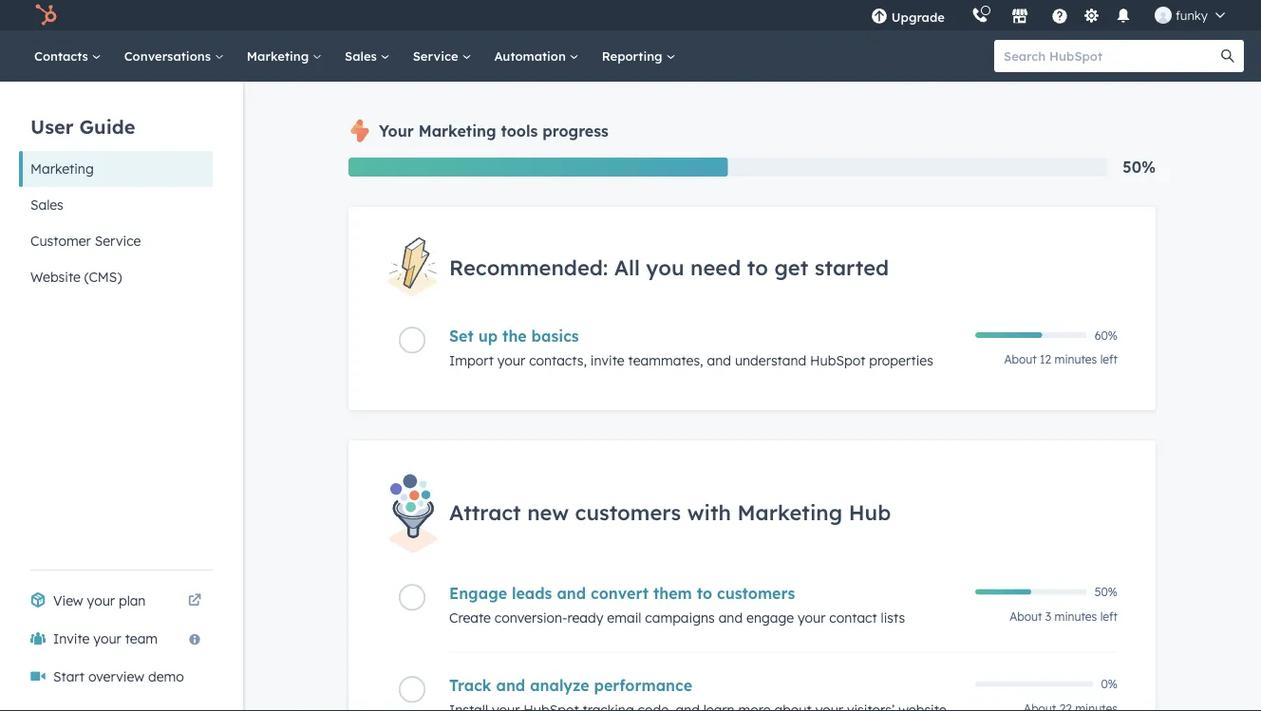 Task type: describe. For each thing, give the bounding box(es) containing it.
link opens in a new window image
[[188, 590, 201, 613]]

conversion-
[[495, 610, 568, 626]]

and inside set up the basics import your contacts, invite teammates, and understand hubspot properties
[[708, 353, 732, 369]]

(cms)
[[84, 269, 122, 286]]

convert
[[591, 584, 649, 603]]

funky button
[[1144, 0, 1237, 30]]

customers inside "engage leads and convert them to customers create conversion-ready email campaigns and engage your contact lists"
[[717, 584, 796, 603]]

invite your team button
[[19, 621, 213, 659]]

set up the basics button
[[449, 327, 965, 346]]

demo
[[148, 669, 184, 686]]

understand
[[735, 353, 807, 369]]

your inside set up the basics import your contacts, invite teammates, and understand hubspot properties
[[498, 353, 526, 369]]

and right track
[[497, 676, 526, 695]]

tools
[[501, 122, 538, 141]]

overview
[[88, 669, 144, 686]]

view your plan
[[53, 593, 146, 610]]

your inside button
[[93, 631, 121, 648]]

marketplaces button
[[1001, 0, 1040, 30]]

all
[[614, 254, 640, 280]]

service link
[[402, 30, 483, 82]]

12
[[1041, 353, 1052, 367]]

settings image
[[1084, 8, 1101, 25]]

to inside "engage leads and convert them to customers create conversion-ready email campaigns and engage your contact lists"
[[697, 584, 713, 603]]

your
[[379, 122, 414, 141]]

1 horizontal spatial to
[[748, 254, 769, 280]]

progress
[[543, 122, 609, 141]]

with
[[688, 499, 732, 526]]

team
[[125, 631, 158, 648]]

start
[[53, 669, 85, 686]]

1 horizontal spatial sales
[[345, 48, 381, 64]]

website
[[30, 269, 81, 286]]

get
[[775, 254, 809, 280]]

invite
[[591, 353, 625, 369]]

campaigns
[[646, 610, 715, 626]]

contacts link
[[23, 30, 113, 82]]

marketing left the hub
[[738, 499, 843, 526]]

track
[[449, 676, 492, 695]]

help image
[[1052, 9, 1069, 26]]

calling icon button
[[964, 3, 997, 28]]

link opens in a new window image
[[188, 595, 201, 608]]

website (cms)
[[30, 269, 122, 286]]

conversations link
[[113, 30, 235, 82]]

recommended: all you need to get started
[[449, 254, 890, 280]]

engage leads and convert them to customers create conversion-ready email campaigns and engage your contact lists
[[449, 584, 906, 626]]

0%
[[1102, 678, 1118, 692]]

reporting link
[[591, 30, 688, 82]]

leads
[[512, 584, 553, 603]]

hubspot
[[811, 353, 866, 369]]

funky
[[1176, 7, 1209, 23]]

search button
[[1213, 40, 1245, 72]]

about 3 minutes left
[[1010, 610, 1118, 624]]

search image
[[1222, 49, 1235, 63]]

hubspot image
[[34, 4, 57, 27]]

notifications button
[[1108, 0, 1140, 30]]

contacts
[[34, 48, 92, 64]]

engage
[[449, 584, 508, 603]]

about for customers
[[1010, 610, 1043, 624]]

track and analyze performance button
[[449, 676, 965, 695]]

track and analyze performance
[[449, 676, 693, 695]]

marketing right your
[[419, 122, 497, 141]]

set up the basics import your contacts, invite teammates, and understand hubspot properties
[[449, 327, 934, 369]]

customer service
[[30, 233, 141, 249]]

up
[[479, 327, 498, 346]]

marketing inside marketing link
[[247, 48, 313, 64]]

[object object] complete progress bar for customers
[[976, 590, 1032, 595]]

minutes for contacts,
[[1055, 353, 1098, 367]]

sales button
[[19, 187, 213, 223]]

1 horizontal spatial service
[[413, 48, 462, 64]]

your marketing tools progress
[[379, 122, 609, 141]]



Task type: vqa. For each thing, say whether or not it's contained in the screenshot.
Service in "button"
yes



Task type: locate. For each thing, give the bounding box(es) containing it.
minutes for customers
[[1055, 610, 1098, 624]]

plan
[[119, 593, 146, 610]]

user
[[30, 115, 74, 138]]

0 vertical spatial left
[[1101, 353, 1118, 367]]

1 horizontal spatial customers
[[717, 584, 796, 603]]

import
[[449, 353, 494, 369]]

about left 3
[[1010, 610, 1043, 624]]

2 left from the top
[[1101, 610, 1118, 624]]

sales right marketing link
[[345, 48, 381, 64]]

user guide
[[30, 115, 135, 138]]

conversations
[[124, 48, 215, 64]]

teammates,
[[629, 353, 704, 369]]

started
[[815, 254, 890, 280]]

marketplaces image
[[1012, 9, 1029, 26]]

email
[[608, 610, 642, 626]]

recommended:
[[449, 254, 608, 280]]

and
[[708, 353, 732, 369], [557, 584, 586, 603], [719, 610, 743, 626], [497, 676, 526, 695]]

set
[[449, 327, 474, 346]]

sales inside button
[[30, 197, 63, 213]]

1 vertical spatial [object object] complete progress bar
[[976, 590, 1032, 595]]

customer
[[30, 233, 91, 249]]

your marketing tools progress progress bar
[[349, 158, 729, 177]]

customer service button
[[19, 223, 213, 259]]

sales up customer on the left top of page
[[30, 197, 63, 213]]

and up ready
[[557, 584, 586, 603]]

60%
[[1095, 329, 1118, 343]]

invite
[[53, 631, 90, 648]]

engage
[[747, 610, 795, 626]]

your right engage
[[798, 610, 826, 626]]

about for contacts,
[[1005, 353, 1037, 367]]

1 [object object] complete progress bar from the top
[[976, 333, 1043, 339]]

to right them
[[697, 584, 713, 603]]

hub
[[849, 499, 892, 526]]

0 vertical spatial 50%
[[1124, 158, 1157, 177]]

about left 12
[[1005, 353, 1037, 367]]

minutes right 12
[[1055, 353, 1098, 367]]

your inside "engage leads and convert them to customers create conversion-ready email campaigns and engage your contact lists"
[[798, 610, 826, 626]]

to
[[748, 254, 769, 280], [697, 584, 713, 603]]

invite your team
[[53, 631, 158, 648]]

sales
[[345, 48, 381, 64], [30, 197, 63, 213]]

1 vertical spatial 50%
[[1095, 585, 1118, 600]]

0 horizontal spatial to
[[697, 584, 713, 603]]

0 vertical spatial sales
[[345, 48, 381, 64]]

left down 60%
[[1101, 353, 1118, 367]]

1 horizontal spatial 50%
[[1124, 158, 1157, 177]]

hubspot link
[[23, 4, 71, 27]]

user guide views element
[[19, 82, 213, 296]]

start overview demo
[[53, 669, 184, 686]]

1 vertical spatial sales
[[30, 197, 63, 213]]

website (cms) button
[[19, 259, 213, 296]]

left right 3
[[1101, 610, 1118, 624]]

3
[[1046, 610, 1052, 624]]

left for contacts,
[[1101, 353, 1118, 367]]

0 vertical spatial minutes
[[1055, 353, 1098, 367]]

guide
[[79, 115, 135, 138]]

basics
[[532, 327, 579, 346]]

menu containing funky
[[858, 0, 1239, 30]]

1 left from the top
[[1101, 353, 1118, 367]]

service right sales link
[[413, 48, 462, 64]]

upgrade image
[[871, 9, 888, 26]]

0 horizontal spatial customers
[[575, 499, 682, 526]]

and down engage leads and convert them to customers button
[[719, 610, 743, 626]]

marketing link
[[235, 30, 334, 82]]

calling icon image
[[972, 7, 989, 24]]

left
[[1101, 353, 1118, 367], [1101, 610, 1118, 624]]

marketing button
[[19, 151, 213, 187]]

your left plan
[[87, 593, 115, 610]]

left for customers
[[1101, 610, 1118, 624]]

2 [object object] complete progress bar from the top
[[976, 590, 1032, 595]]

your left team
[[93, 631, 121, 648]]

1 vertical spatial to
[[697, 584, 713, 603]]

help button
[[1044, 0, 1077, 30]]

upgrade
[[892, 9, 945, 25]]

and down the set up the basics "button"
[[708, 353, 732, 369]]

minutes
[[1055, 353, 1098, 367], [1055, 610, 1098, 624]]

0 vertical spatial about
[[1005, 353, 1037, 367]]

you
[[647, 254, 685, 280]]

performance
[[594, 676, 693, 695]]

to left the get
[[748, 254, 769, 280]]

service inside customer service button
[[95, 233, 141, 249]]

1 minutes from the top
[[1055, 353, 1098, 367]]

menu
[[858, 0, 1239, 30]]

reporting
[[602, 48, 667, 64]]

0 vertical spatial [object object] complete progress bar
[[976, 333, 1043, 339]]

marketing left sales link
[[247, 48, 313, 64]]

view your plan link
[[19, 583, 213, 621]]

ready
[[568, 610, 604, 626]]

0 horizontal spatial service
[[95, 233, 141, 249]]

1 vertical spatial left
[[1101, 610, 1118, 624]]

customers right new on the bottom of page
[[575, 499, 682, 526]]

1 vertical spatial service
[[95, 233, 141, 249]]

properties
[[870, 353, 934, 369]]

new
[[528, 499, 569, 526]]

[object object] complete progress bar up 12
[[976, 333, 1043, 339]]

1 vertical spatial minutes
[[1055, 610, 1098, 624]]

marketing inside marketing button
[[30, 161, 94, 177]]

contacts,
[[529, 353, 587, 369]]

marketing down user
[[30, 161, 94, 177]]

them
[[654, 584, 693, 603]]

50%
[[1124, 158, 1157, 177], [1095, 585, 1118, 600]]

the
[[503, 327, 527, 346]]

automation
[[495, 48, 570, 64]]

your down the on the left top
[[498, 353, 526, 369]]

Search HubSpot search field
[[995, 40, 1228, 72]]

engage leads and convert them to customers button
[[449, 584, 965, 603]]

[object object] complete progress bar for contacts,
[[976, 333, 1043, 339]]

0 horizontal spatial 50%
[[1095, 585, 1118, 600]]

automation link
[[483, 30, 591, 82]]

2 minutes from the top
[[1055, 610, 1098, 624]]

attract new customers with marketing hub
[[449, 499, 892, 526]]

0 vertical spatial service
[[413, 48, 462, 64]]

1 vertical spatial customers
[[717, 584, 796, 603]]

contact
[[830, 610, 878, 626]]

lists
[[881, 610, 906, 626]]

customers
[[575, 499, 682, 526], [717, 584, 796, 603]]

1 vertical spatial about
[[1010, 610, 1043, 624]]

create
[[449, 610, 491, 626]]

settings link
[[1080, 5, 1104, 25]]

start overview demo link
[[19, 659, 213, 697]]

0 vertical spatial customers
[[575, 499, 682, 526]]

customers up engage
[[717, 584, 796, 603]]

attract
[[449, 499, 521, 526]]

need
[[691, 254, 742, 280]]

about 12 minutes left
[[1005, 353, 1118, 367]]

0 vertical spatial to
[[748, 254, 769, 280]]

[object object] complete progress bar
[[976, 333, 1043, 339], [976, 590, 1032, 595]]

notifications image
[[1116, 9, 1133, 26]]

service
[[413, 48, 462, 64], [95, 233, 141, 249]]

marketing
[[247, 48, 313, 64], [419, 122, 497, 141], [30, 161, 94, 177], [738, 499, 843, 526]]

funky town image
[[1155, 7, 1173, 24]]

sales link
[[334, 30, 402, 82]]

service down sales button at the top
[[95, 233, 141, 249]]

0 horizontal spatial sales
[[30, 197, 63, 213]]

view
[[53, 593, 83, 610]]

minutes right 3
[[1055, 610, 1098, 624]]

analyze
[[530, 676, 590, 695]]

[object object] complete progress bar up about 3 minutes left
[[976, 590, 1032, 595]]



